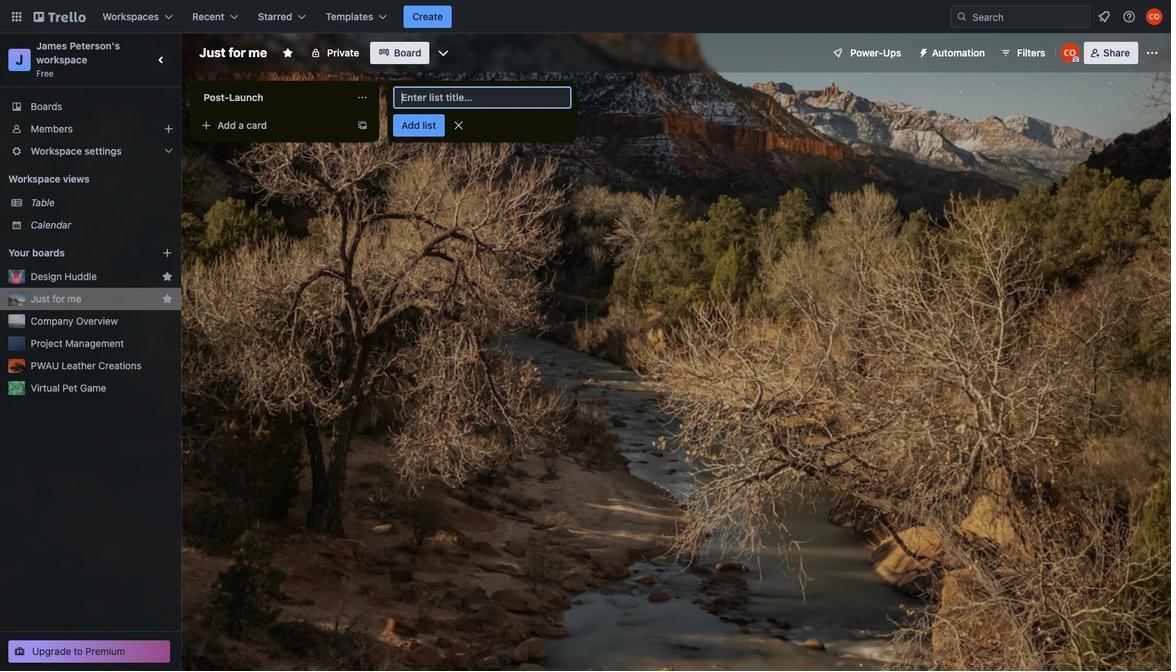 Task type: describe. For each thing, give the bounding box(es) containing it.
your boards with 6 items element
[[8, 245, 141, 262]]

back to home image
[[33, 6, 86, 28]]

0 horizontal spatial christina overa (christinaovera) image
[[1061, 43, 1080, 63]]

Search field
[[968, 7, 1090, 27]]

Enter list title… text field
[[393, 86, 572, 109]]

0 notifications image
[[1097, 8, 1113, 25]]

Board name text field
[[193, 42, 274, 64]]

add board image
[[162, 248, 173, 259]]

create from template… image
[[357, 120, 368, 131]]

2 starred icon image from the top
[[162, 294, 173, 305]]

cancel list editing image
[[452, 119, 466, 133]]

workspace navigation collapse icon image
[[152, 50, 172, 70]]

open information menu image
[[1123, 10, 1137, 24]]



Task type: locate. For each thing, give the bounding box(es) containing it.
christina overa (christinaovera) image inside primary element
[[1147, 8, 1163, 25]]

1 vertical spatial starred icon image
[[162, 294, 173, 305]]

customize views image
[[437, 46, 451, 60]]

1 vertical spatial christina overa (christinaovera) image
[[1061, 43, 1080, 63]]

None text field
[[195, 86, 352, 109]]

1 starred icon image from the top
[[162, 271, 173, 283]]

show menu image
[[1146, 46, 1160, 60]]

primary element
[[0, 0, 1172, 33]]

christina overa (christinaovera) image right the open information menu image
[[1147, 8, 1163, 25]]

0 vertical spatial christina overa (christinaovera) image
[[1147, 8, 1163, 25]]

sm image
[[913, 42, 933, 61]]

star or unstar board image
[[283, 47, 294, 59]]

0 vertical spatial starred icon image
[[162, 271, 173, 283]]

1 horizontal spatial christina overa (christinaovera) image
[[1147, 8, 1163, 25]]

christina overa (christinaovera) image down search field
[[1061, 43, 1080, 63]]

christina overa (christinaovera) image
[[1147, 8, 1163, 25], [1061, 43, 1080, 63]]

search image
[[957, 11, 968, 22]]

this member is an admin of this board. image
[[1073, 57, 1080, 63]]

starred icon image
[[162, 271, 173, 283], [162, 294, 173, 305]]



Task type: vqa. For each thing, say whether or not it's contained in the screenshot.
Analytics - Tiny Power-Ups Club
no



